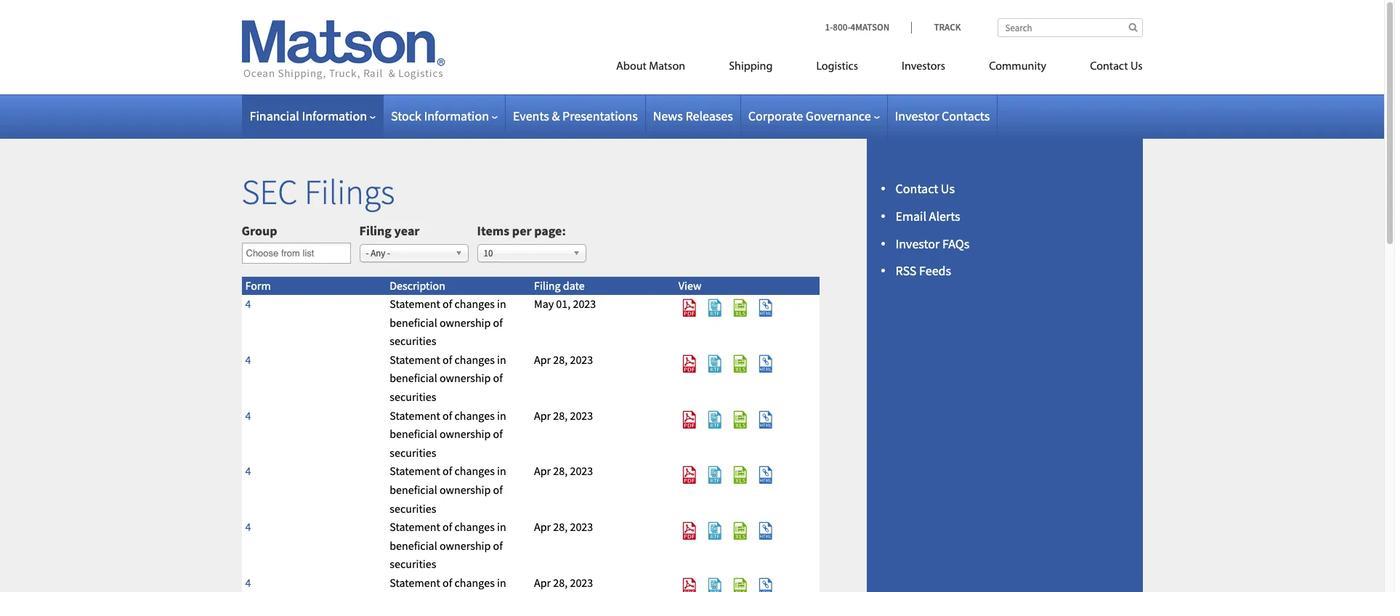 Task type: vqa. For each thing, say whether or not it's contained in the screenshot.
the 101
no



Task type: describe. For each thing, give the bounding box(es) containing it.
investor for investor faqs
[[896, 235, 940, 252]]

statement of changes in beneficial ownership of securities for 2nd 4 "link" from the top of the page
[[390, 352, 506, 404]]

2 statement from the top
[[390, 352, 440, 367]]

information for stock information
[[424, 108, 489, 124]]

4 statement from the top
[[390, 464, 440, 478]]

logistics link
[[794, 54, 880, 84]]

apr for 5th 4 "link" from the top
[[534, 520, 551, 534]]

28, for 3rd 4 "link" from the bottom of the page
[[553, 464, 568, 478]]

in for first 4 "link" from the bottom of the page
[[497, 575, 506, 590]]

news releases link
[[653, 108, 733, 124]]

faqs
[[942, 235, 969, 252]]

feeds
[[919, 263, 951, 279]]

3 4 link from the top
[[245, 408, 251, 423]]

- any -
[[366, 247, 390, 259]]

4 changes from the top
[[455, 464, 495, 478]]

in for 5th 4 "link" from the top
[[497, 520, 506, 534]]

email alerts link
[[896, 208, 960, 224]]

4 securities from the top
[[390, 501, 436, 516]]

contact inside top menu navigation
[[1090, 61, 1128, 73]]

2 4 link from the top
[[245, 352, 251, 367]]

of inside statement of changes in
[[442, 575, 452, 590]]

rss
[[896, 263, 917, 279]]

investor contacts link
[[895, 108, 990, 124]]

0 vertical spatial contact us link
[[1068, 54, 1143, 84]]

investors link
[[880, 54, 967, 84]]

filing date button
[[534, 278, 585, 292]]

description button
[[390, 278, 445, 292]]

Choose from Group text field
[[246, 244, 332, 262]]

4 for third 4 "link" from the top
[[245, 408, 251, 423]]

financial information link
[[250, 108, 376, 124]]

1 apr 28, 2023 from the top
[[534, 352, 593, 367]]

4 for 3rd 4 "link" from the bottom of the page
[[245, 464, 251, 478]]

stock
[[391, 108, 421, 124]]

in for 2nd 4 "link" from the top of the page
[[497, 352, 506, 367]]

matson image
[[242, 20, 445, 80]]

governance
[[806, 108, 871, 124]]

in for third 4 "link" from the top
[[497, 408, 506, 423]]

view
[[678, 278, 701, 292]]

4 beneficial from the top
[[390, 482, 437, 497]]

statement inside statement of changes in
[[390, 575, 440, 590]]

rss feeds link
[[896, 263, 951, 279]]

contacts
[[942, 108, 990, 124]]

2 changes from the top
[[455, 352, 495, 367]]

&
[[552, 108, 560, 124]]

presentations
[[562, 108, 638, 124]]

investor faqs link
[[896, 235, 969, 252]]

in for 3rd 4 "link" from the bottom of the page
[[497, 464, 506, 478]]

filing date
[[534, 278, 585, 292]]

6 4 link from the top
[[245, 575, 251, 590]]

changes inside statement of changes in
[[455, 575, 495, 590]]

investor faqs
[[896, 235, 969, 252]]

1 changes from the top
[[455, 297, 495, 311]]

stock information
[[391, 108, 489, 124]]

alerts
[[929, 208, 960, 224]]

items
[[477, 222, 509, 239]]

community
[[989, 61, 1046, 73]]

financial information
[[250, 108, 367, 124]]

page
[[534, 222, 562, 239]]

form button
[[245, 278, 271, 292]]

2 securities from the top
[[390, 390, 436, 404]]

about matson
[[616, 61, 685, 73]]

releases
[[685, 108, 733, 124]]

investors
[[902, 61, 945, 73]]

5 ownership from the top
[[440, 538, 491, 553]]

1 vertical spatial contact us link
[[896, 180, 955, 197]]

2 ownership from the top
[[440, 371, 491, 385]]

3 securities from the top
[[390, 445, 436, 460]]

5 apr 28, 2023 from the top
[[534, 575, 593, 590]]

about
[[616, 61, 647, 73]]

corporate governance
[[748, 108, 871, 124]]

1 securities from the top
[[390, 334, 436, 348]]

rss feeds
[[896, 263, 951, 279]]

investor for investor contacts
[[895, 108, 939, 124]]

28, for 5th 4 "link" from the top
[[553, 520, 568, 534]]

description
[[390, 278, 445, 292]]

us inside top menu navigation
[[1130, 61, 1143, 73]]

4 apr 28, 2023 from the top
[[534, 520, 593, 534]]

corporate
[[748, 108, 803, 124]]

date
[[563, 278, 585, 292]]

events
[[513, 108, 549, 124]]

28, for first 4 "link" from the bottom of the page
[[553, 575, 568, 590]]

email alerts
[[896, 208, 960, 224]]

sec
[[242, 170, 297, 214]]

year
[[394, 222, 420, 239]]

5 beneficial from the top
[[390, 538, 437, 553]]

1 - from the left
[[366, 247, 369, 259]]



Task type: locate. For each thing, give the bounding box(es) containing it.
5 securities from the top
[[390, 557, 436, 571]]

contact us link
[[1068, 54, 1143, 84], [896, 180, 955, 197]]

apr 28, 2023
[[534, 352, 593, 367], [534, 408, 593, 423], [534, 464, 593, 478], [534, 520, 593, 534], [534, 575, 593, 590]]

0 vertical spatial contact
[[1090, 61, 1128, 73]]

0 vertical spatial investor
[[895, 108, 939, 124]]

2 in from the top
[[497, 352, 506, 367]]

0 horizontal spatial contact us
[[896, 180, 955, 197]]

corporate governance link
[[748, 108, 880, 124]]

- left any
[[366, 247, 369, 259]]

2 beneficial from the top
[[390, 371, 437, 385]]

0 vertical spatial contact us
[[1090, 61, 1143, 73]]

1 horizontal spatial filing
[[534, 278, 561, 292]]

3 statement of changes in beneficial ownership of securities from the top
[[390, 408, 506, 460]]

apr for first 4 "link" from the bottom of the page
[[534, 575, 551, 590]]

4 4 from the top
[[245, 464, 251, 478]]

any
[[371, 247, 385, 259]]

changes
[[455, 297, 495, 311], [455, 352, 495, 367], [455, 408, 495, 423], [455, 464, 495, 478], [455, 520, 495, 534], [455, 575, 495, 590]]

5 in from the top
[[497, 520, 506, 534]]

us
[[1130, 61, 1143, 73], [941, 180, 955, 197]]

10
[[484, 247, 493, 259]]

3 apr from the top
[[534, 464, 551, 478]]

in inside statement of changes in
[[497, 575, 506, 590]]

email
[[896, 208, 926, 224]]

4 for first 4 "link" from the bottom of the page
[[245, 575, 251, 590]]

1 horizontal spatial contact
[[1090, 61, 1128, 73]]

2 4 from the top
[[245, 352, 251, 367]]

contact us up email alerts link
[[896, 180, 955, 197]]

1 vertical spatial investor
[[896, 235, 940, 252]]

4
[[245, 297, 251, 311], [245, 352, 251, 367], [245, 408, 251, 423], [245, 464, 251, 478], [245, 520, 251, 534], [245, 575, 251, 590]]

information
[[302, 108, 367, 124], [424, 108, 489, 124]]

may 01, 2023
[[534, 297, 596, 311]]

shipping link
[[707, 54, 794, 84]]

1-800-4matson
[[825, 21, 890, 33]]

1 horizontal spatial -
[[387, 247, 390, 259]]

securities
[[390, 334, 436, 348], [390, 390, 436, 404], [390, 445, 436, 460], [390, 501, 436, 516], [390, 557, 436, 571]]

filing for filing year
[[359, 222, 392, 239]]

in for 6th 4 "link" from the bottom of the page
[[497, 297, 506, 311]]

financial
[[250, 108, 299, 124]]

10 link
[[477, 244, 586, 262]]

sec filings
[[242, 170, 395, 214]]

Search search field
[[997, 18, 1143, 37]]

3 28, from the top
[[553, 464, 568, 478]]

track link
[[911, 21, 961, 33]]

1 information from the left
[[302, 108, 367, 124]]

4 in from the top
[[497, 464, 506, 478]]

apr for 2nd 4 "link" from the top of the page
[[534, 352, 551, 367]]

in
[[497, 297, 506, 311], [497, 352, 506, 367], [497, 408, 506, 423], [497, 464, 506, 478], [497, 520, 506, 534], [497, 575, 506, 590]]

track
[[934, 21, 961, 33]]

1 4 from the top
[[245, 297, 251, 311]]

1 ownership from the top
[[440, 315, 491, 330]]

per
[[512, 222, 532, 239]]

2 - from the left
[[387, 247, 390, 259]]

4 ownership from the top
[[440, 482, 491, 497]]

None search field
[[997, 18, 1143, 37]]

1 horizontal spatial contact us
[[1090, 61, 1143, 73]]

1 beneficial from the top
[[390, 315, 437, 330]]

about matson link
[[594, 54, 707, 84]]

2 statement of changes in beneficial ownership of securities from the top
[[390, 352, 506, 404]]

search image
[[1129, 23, 1137, 32]]

1 horizontal spatial contact us link
[[1068, 54, 1143, 84]]

28, for third 4 "link" from the top
[[553, 408, 568, 423]]

1 statement of changes in beneficial ownership of securities from the top
[[390, 297, 506, 348]]

items per page
[[477, 222, 562, 239]]

1 apr from the top
[[534, 352, 551, 367]]

matson
[[649, 61, 685, 73]]

information for financial information
[[302, 108, 367, 124]]

filings
[[304, 170, 395, 214]]

3 in from the top
[[497, 408, 506, 423]]

events & presentations
[[513, 108, 638, 124]]

statement of changes in beneficial ownership of securities for third 4 "link" from the top
[[390, 408, 506, 460]]

4 statement of changes in beneficial ownership of securities from the top
[[390, 464, 506, 516]]

2 apr 28, 2023 from the top
[[534, 408, 593, 423]]

us up alerts
[[941, 180, 955, 197]]

logistics
[[816, 61, 858, 73]]

6 4 from the top
[[245, 575, 251, 590]]

5 4 from the top
[[245, 520, 251, 534]]

0 horizontal spatial us
[[941, 180, 955, 197]]

statement of changes in beneficial ownership of securities
[[390, 297, 506, 348], [390, 352, 506, 404], [390, 408, 506, 460], [390, 464, 506, 516], [390, 520, 506, 571]]

0 horizontal spatial filing
[[359, 222, 392, 239]]

4 4 link from the top
[[245, 464, 251, 478]]

1 4 link from the top
[[245, 297, 251, 311]]

filing year
[[359, 222, 420, 239]]

3 4 from the top
[[245, 408, 251, 423]]

0 vertical spatial us
[[1130, 61, 1143, 73]]

1 28, from the top
[[553, 352, 568, 367]]

- any - link
[[359, 244, 468, 262]]

- right any
[[387, 247, 390, 259]]

2 information from the left
[[424, 108, 489, 124]]

information right stock
[[424, 108, 489, 124]]

2 apr from the top
[[534, 408, 551, 423]]

1 horizontal spatial information
[[424, 108, 489, 124]]

contact us link down search image
[[1068, 54, 1143, 84]]

1 in from the top
[[497, 297, 506, 311]]

6 statement from the top
[[390, 575, 440, 590]]

3 ownership from the top
[[440, 427, 491, 441]]

1 vertical spatial us
[[941, 180, 955, 197]]

contact us inside top menu navigation
[[1090, 61, 1143, 73]]

investor down investors link
[[895, 108, 939, 124]]

5 4 link from the top
[[245, 520, 251, 534]]

statement
[[390, 297, 440, 311], [390, 352, 440, 367], [390, 408, 440, 423], [390, 464, 440, 478], [390, 520, 440, 534], [390, 575, 440, 590]]

investor up rss feeds link at the top right of the page
[[896, 235, 940, 252]]

0 horizontal spatial contact
[[896, 180, 938, 197]]

statement of changes in beneficial ownership of securities for 3rd 4 "link" from the bottom of the page
[[390, 464, 506, 516]]

0 horizontal spatial -
[[366, 247, 369, 259]]

1 vertical spatial contact us
[[896, 180, 955, 197]]

stock information link
[[391, 108, 498, 124]]

01,
[[556, 297, 571, 311]]

28,
[[553, 352, 568, 367], [553, 408, 568, 423], [553, 464, 568, 478], [553, 520, 568, 534], [553, 575, 568, 590]]

news releases
[[653, 108, 733, 124]]

4 28, from the top
[[553, 520, 568, 534]]

statement of changes in beneficial ownership of securities for 5th 4 "link" from the top
[[390, 520, 506, 571]]

contact up the email
[[896, 180, 938, 197]]

may
[[534, 297, 554, 311]]

0 horizontal spatial contact us link
[[896, 180, 955, 197]]

contact us
[[1090, 61, 1143, 73], [896, 180, 955, 197]]

top menu navigation
[[551, 54, 1143, 84]]

contact
[[1090, 61, 1128, 73], [896, 180, 938, 197]]

1-
[[825, 21, 833, 33]]

3 apr 28, 2023 from the top
[[534, 464, 593, 478]]

investor
[[895, 108, 939, 124], [896, 235, 940, 252]]

form
[[245, 278, 271, 292]]

apr for third 4 "link" from the top
[[534, 408, 551, 423]]

4 for 2nd 4 "link" from the top of the page
[[245, 352, 251, 367]]

4matson
[[851, 21, 890, 33]]

statement of changes in beneficial ownership of securities for 6th 4 "link" from the bottom of the page
[[390, 297, 506, 348]]

6 in from the top
[[497, 575, 506, 590]]

3 statement from the top
[[390, 408, 440, 423]]

4 for 6th 4 "link" from the bottom of the page
[[245, 297, 251, 311]]

filing
[[359, 222, 392, 239], [534, 278, 561, 292]]

apr for 3rd 4 "link" from the bottom of the page
[[534, 464, 551, 478]]

beneficial
[[390, 315, 437, 330], [390, 371, 437, 385], [390, 427, 437, 441], [390, 482, 437, 497], [390, 538, 437, 553]]

filing for filing date
[[534, 278, 561, 292]]

1 vertical spatial filing
[[534, 278, 561, 292]]

filing up may
[[534, 278, 561, 292]]

ownership
[[440, 315, 491, 330], [440, 371, 491, 385], [440, 427, 491, 441], [440, 482, 491, 497], [440, 538, 491, 553]]

1 horizontal spatial us
[[1130, 61, 1143, 73]]

group
[[242, 222, 277, 239]]

apr
[[534, 352, 551, 367], [534, 408, 551, 423], [534, 464, 551, 478], [534, 520, 551, 534], [534, 575, 551, 590]]

1 vertical spatial contact
[[896, 180, 938, 197]]

2023
[[573, 297, 596, 311], [570, 352, 593, 367], [570, 408, 593, 423], [570, 464, 593, 478], [570, 520, 593, 534], [570, 575, 593, 590]]

statement of changes in
[[390, 575, 506, 592]]

2 28, from the top
[[553, 408, 568, 423]]

investor contacts
[[895, 108, 990, 124]]

5 changes from the top
[[455, 520, 495, 534]]

4 apr from the top
[[534, 520, 551, 534]]

3 changes from the top
[[455, 408, 495, 423]]

5 statement of changes in beneficial ownership of securities from the top
[[390, 520, 506, 571]]

0 vertical spatial filing
[[359, 222, 392, 239]]

5 28, from the top
[[553, 575, 568, 590]]

1 statement from the top
[[390, 297, 440, 311]]

6 changes from the top
[[455, 575, 495, 590]]

of
[[442, 297, 452, 311], [493, 315, 503, 330], [442, 352, 452, 367], [493, 371, 503, 385], [442, 408, 452, 423], [493, 427, 503, 441], [442, 464, 452, 478], [493, 482, 503, 497], [442, 520, 452, 534], [493, 538, 503, 553], [442, 575, 452, 590]]

4 for 5th 4 "link" from the top
[[245, 520, 251, 534]]

-
[[366, 247, 369, 259], [387, 247, 390, 259]]

1-800-4matson link
[[825, 21, 911, 33]]

events & presentations link
[[513, 108, 638, 124]]

28, for 2nd 4 "link" from the top of the page
[[553, 352, 568, 367]]

contact down search search box
[[1090, 61, 1128, 73]]

0 horizontal spatial information
[[302, 108, 367, 124]]

shipping
[[729, 61, 773, 73]]

5 statement from the top
[[390, 520, 440, 534]]

us down search image
[[1130, 61, 1143, 73]]

4 link
[[245, 297, 251, 311], [245, 352, 251, 367], [245, 408, 251, 423], [245, 464, 251, 478], [245, 520, 251, 534], [245, 575, 251, 590]]

news
[[653, 108, 683, 124]]

contact us down search image
[[1090, 61, 1143, 73]]

community link
[[967, 54, 1068, 84]]

contact us link up email alerts link
[[896, 180, 955, 197]]

filing up any
[[359, 222, 392, 239]]

5 apr from the top
[[534, 575, 551, 590]]

3 beneficial from the top
[[390, 427, 437, 441]]

information right financial
[[302, 108, 367, 124]]

800-
[[833, 21, 851, 33]]



